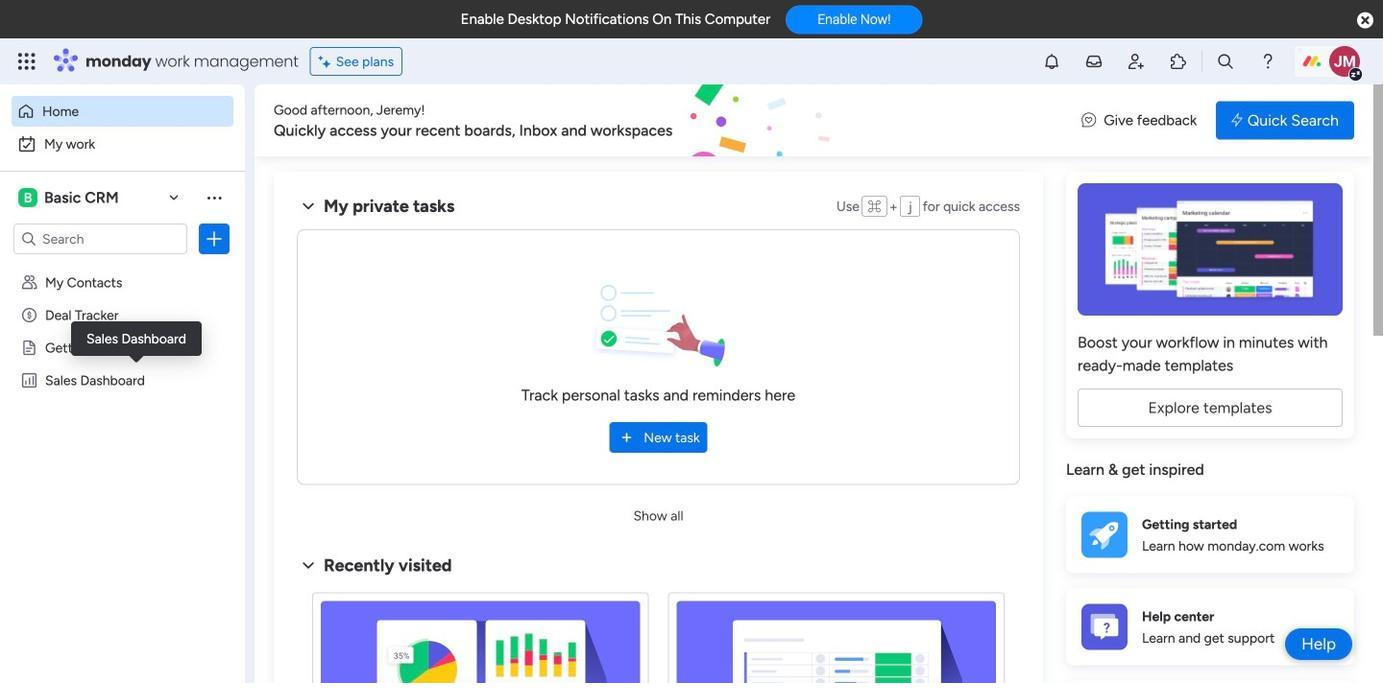 Task type: describe. For each thing, give the bounding box(es) containing it.
update feed image
[[1084, 52, 1104, 71]]

monday marketplace image
[[1169, 52, 1188, 71]]

select product image
[[17, 52, 36, 71]]

getting started element
[[1066, 497, 1354, 574]]

2 vertical spatial option
[[0, 266, 245, 269]]

public board image
[[20, 339, 38, 357]]

1 vertical spatial option
[[12, 129, 233, 159]]

workspace image
[[18, 187, 37, 208]]

quick search results list box
[[297, 578, 1020, 684]]

close my private tasks image
[[297, 195, 320, 218]]

v2 bolt switch image
[[1231, 110, 1243, 131]]

v2 user feedback image
[[1082, 110, 1096, 131]]

help center element
[[1066, 589, 1354, 666]]

help image
[[1258, 52, 1277, 71]]

see plans image
[[319, 51, 336, 72]]



Task type: locate. For each thing, give the bounding box(es) containing it.
options image
[[205, 230, 224, 249]]

notifications image
[[1042, 52, 1061, 71]]

dapulse close image
[[1357, 11, 1373, 31]]

workspace selection element
[[18, 186, 122, 209]]

invite members image
[[1127, 52, 1146, 71]]

templates image image
[[1083, 183, 1337, 316]]

option
[[12, 96, 233, 127], [12, 129, 233, 159], [0, 266, 245, 269]]

search everything image
[[1216, 52, 1235, 71]]

workspace options image
[[205, 188, 224, 207]]

Search in workspace field
[[40, 228, 160, 250]]

close recently visited image
[[297, 555, 320, 578]]

0 vertical spatial option
[[12, 96, 233, 127]]

jeremy miller image
[[1329, 46, 1360, 77]]

public dashboard image
[[20, 372, 38, 390]]

list box
[[0, 263, 245, 656]]



Task type: vqa. For each thing, say whether or not it's contained in the screenshot.
templates image
yes



